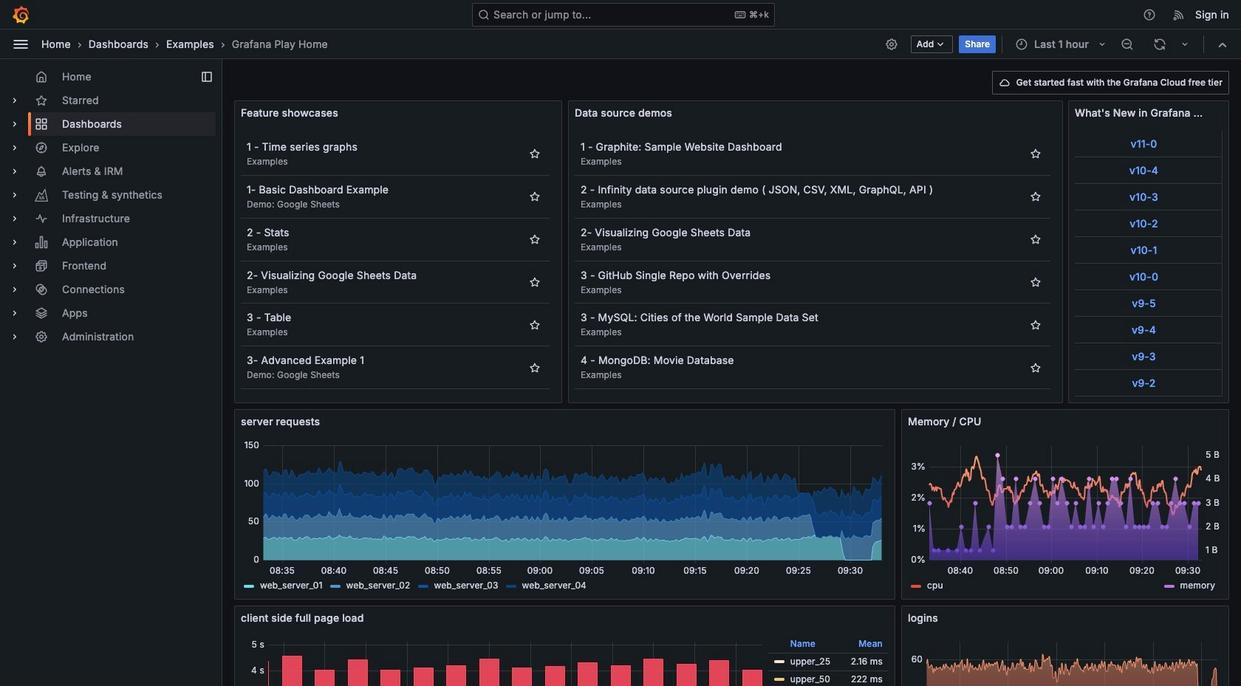 Task type: describe. For each thing, give the bounding box(es) containing it.
expand section explore image
[[9, 142, 21, 154]]

expand section infrastructure image
[[9, 213, 21, 225]]

help image
[[1144, 8, 1157, 21]]

mark "2- visualizing google sheets data" as favorite image
[[529, 276, 541, 288]]

expand section connections image
[[9, 284, 21, 296]]

mark "3 - github single repo with overrides" as favorite image
[[1030, 276, 1042, 288]]

mark "4 - mongodb: movie database" as favorite image
[[1030, 362, 1042, 374]]

expand section alerts & irm image
[[9, 166, 21, 177]]

expand section dashboards image
[[9, 118, 21, 130]]

mark "3 - table" as favorite image
[[529, 319, 541, 331]]

expand section testing & synthetics image
[[9, 189, 21, 201]]

expand section application image
[[9, 237, 21, 248]]

navigation element
[[0, 59, 222, 361]]

grafana image
[[12, 6, 30, 23]]

auto refresh turned off. choose refresh time interval image
[[1180, 38, 1192, 50]]

mark "3- advanced example 1" as favorite image
[[529, 362, 541, 374]]

expand section apps image
[[9, 307, 21, 319]]

undock menu image
[[201, 71, 213, 83]]



Task type: locate. For each thing, give the bounding box(es) containing it.
news image
[[1173, 8, 1186, 21]]

mark "1 - graphite: sample website dashboard" as favorite image
[[1030, 148, 1042, 160]]

mark "1 -  time series graphs" as favorite image
[[529, 148, 541, 160]]

expand section starred image
[[9, 95, 21, 106]]

mark "2- visualizing google sheets data" as favorite image
[[1030, 234, 1042, 245]]

zoom out time range image
[[1121, 37, 1135, 51]]

dashboard settings image
[[885, 37, 899, 51]]

close menu image
[[12, 35, 30, 53]]

mark "2 - stats" as favorite image
[[529, 234, 541, 245]]

mark "3 - mysql: cities of the world sample data set" as favorite image
[[1030, 319, 1042, 331]]

expand section administration image
[[9, 331, 21, 343]]

expand section frontend image
[[9, 260, 21, 272]]

refresh dashboard image
[[1154, 37, 1167, 51]]

mark "2 - infinity data source plugin demo ( json, csv, xml, graphql, api )" as favorite image
[[1030, 191, 1042, 203]]

mark "1- basic dashboard example" as favorite image
[[529, 191, 541, 203]]



